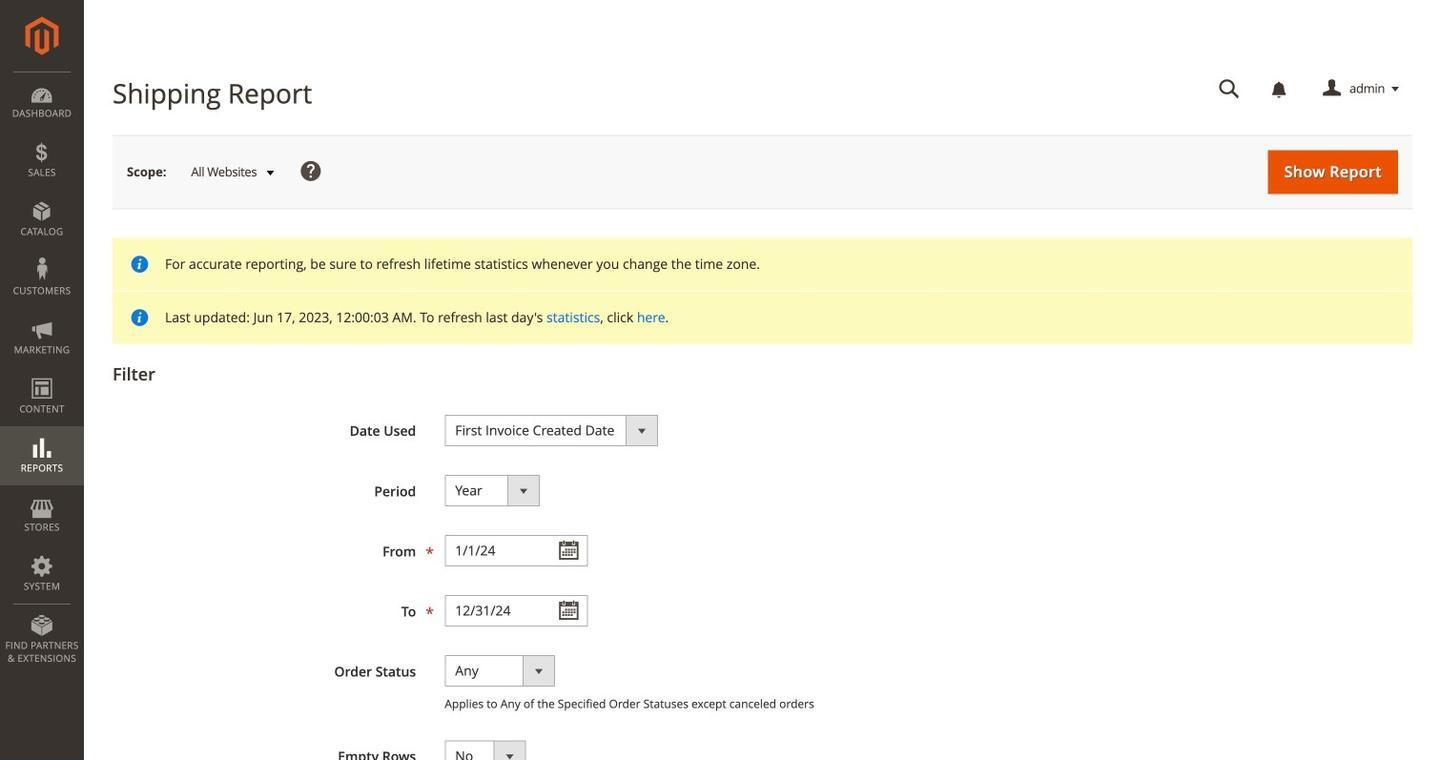 Task type: describe. For each thing, give the bounding box(es) containing it.
magento admin panel image
[[25, 16, 59, 55]]



Task type: vqa. For each thing, say whether or not it's contained in the screenshot.
TAB LIST
no



Task type: locate. For each thing, give the bounding box(es) containing it.
None text field
[[1206, 73, 1254, 106], [445, 595, 588, 627], [1206, 73, 1254, 106], [445, 595, 588, 627]]

menu bar
[[0, 72, 84, 675]]

None text field
[[445, 535, 588, 567]]



